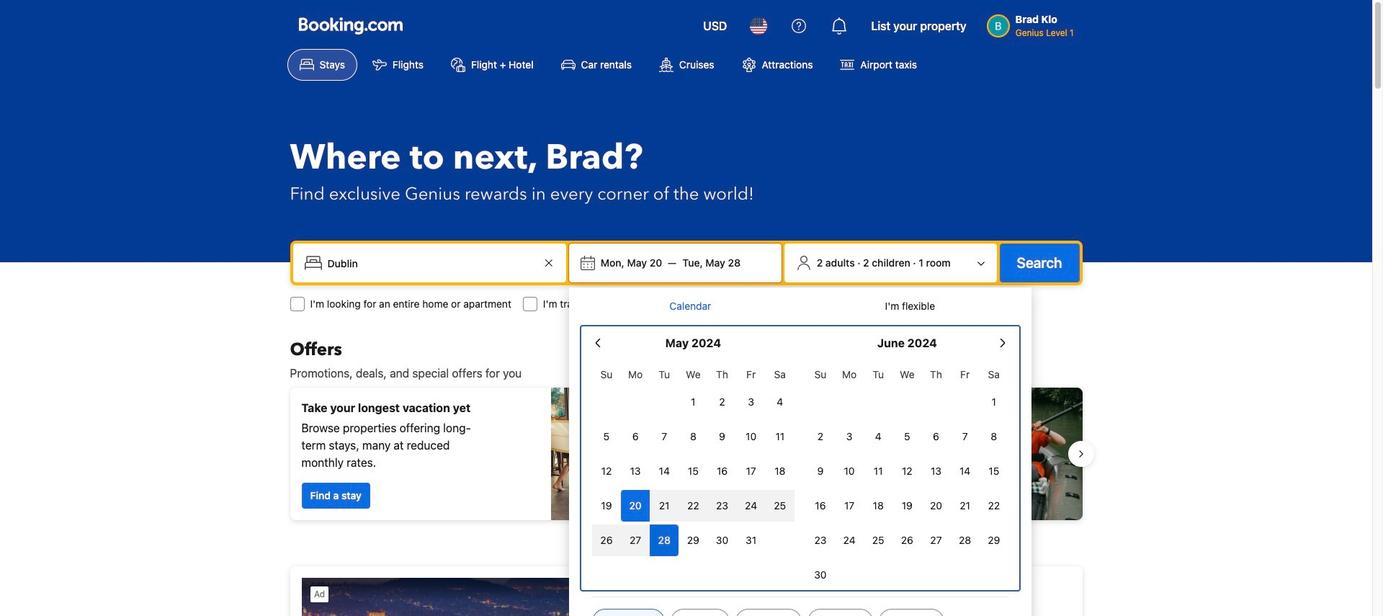 Task type: locate. For each thing, give the bounding box(es) containing it.
3 June 2024 checkbox
[[835, 421, 864, 453]]

10 June 2024 checkbox
[[835, 456, 864, 487]]

29 June 2024 checkbox
[[980, 525, 1009, 556]]

0 horizontal spatial grid
[[592, 360, 795, 556]]

22 June 2024 checkbox
[[980, 490, 1009, 522]]

28 June 2024 checkbox
[[951, 525, 980, 556]]

14 May 2024 checkbox
[[650, 456, 679, 487]]

grid
[[592, 360, 795, 556], [806, 360, 1009, 591]]

30 May 2024 checkbox
[[708, 525, 737, 556]]

tab list
[[581, 288, 1020, 326]]

23 June 2024 checkbox
[[806, 525, 835, 556]]

main content
[[279, 339, 1094, 616]]

5 June 2024 checkbox
[[893, 421, 922, 453]]

8 June 2024 checkbox
[[980, 421, 1009, 453]]

9 June 2024 checkbox
[[806, 456, 835, 487]]

12 May 2024 checkbox
[[592, 456, 621, 487]]

21 June 2024 checkbox
[[951, 490, 980, 522]]

16 June 2024 checkbox
[[806, 490, 835, 522]]

2 grid from the left
[[806, 360, 1009, 591]]

region
[[279, 382, 1094, 526]]

1 grid from the left
[[592, 360, 795, 556]]

progress bar
[[678, 532, 695, 538]]

11 June 2024 checkbox
[[864, 456, 893, 487]]

14 June 2024 checkbox
[[951, 456, 980, 487]]

1 horizontal spatial grid
[[806, 360, 1009, 591]]

cell
[[621, 487, 650, 522], [650, 487, 679, 522], [679, 487, 708, 522], [708, 487, 737, 522], [737, 487, 766, 522], [766, 487, 795, 522], [592, 522, 621, 556], [621, 522, 650, 556], [650, 522, 679, 556]]

booking.com image
[[299, 17, 403, 35]]

31 May 2024 checkbox
[[737, 525, 766, 556]]

25 May 2024 checkbox
[[766, 490, 795, 522]]

19 May 2024 checkbox
[[592, 490, 621, 522]]



Task type: describe. For each thing, give the bounding box(es) containing it.
5 May 2024 checkbox
[[592, 421, 621, 453]]

8 May 2024 checkbox
[[679, 421, 708, 453]]

6 June 2024 checkbox
[[922, 421, 951, 453]]

9 May 2024 checkbox
[[708, 421, 737, 453]]

1 May 2024 checkbox
[[679, 386, 708, 418]]

take your longest vacation yet image
[[551, 388, 681, 520]]

29 May 2024 checkbox
[[679, 525, 708, 556]]

6 May 2024 checkbox
[[621, 421, 650, 453]]

25 June 2024 checkbox
[[864, 525, 893, 556]]

18 June 2024 checkbox
[[864, 490, 893, 522]]

26 June 2024 checkbox
[[893, 525, 922, 556]]

19 June 2024 checkbox
[[893, 490, 922, 522]]

7 June 2024 checkbox
[[951, 421, 980, 453]]

4 May 2024 checkbox
[[766, 386, 795, 418]]

17 May 2024 checkbox
[[737, 456, 766, 487]]

15 June 2024 checkbox
[[980, 456, 1009, 487]]

26 May 2024 checkbox
[[592, 525, 621, 556]]

3 May 2024 checkbox
[[737, 386, 766, 418]]

13 May 2024 checkbox
[[621, 456, 650, 487]]

1 June 2024 checkbox
[[980, 386, 1009, 418]]

2 May 2024 checkbox
[[708, 386, 737, 418]]

11 May 2024 checkbox
[[766, 421, 795, 453]]

17 June 2024 checkbox
[[835, 490, 864, 522]]

27 June 2024 checkbox
[[922, 525, 951, 556]]

your account menu brad klo genius level 1 element
[[987, 6, 1080, 40]]

23 May 2024 checkbox
[[708, 490, 737, 522]]

20 June 2024 checkbox
[[922, 490, 951, 522]]

16 May 2024 checkbox
[[708, 456, 737, 487]]

a young girl and woman kayak on a river image
[[692, 388, 1083, 520]]

28 May 2024 checkbox
[[650, 525, 679, 556]]

24 June 2024 checkbox
[[835, 525, 864, 556]]

10 May 2024 checkbox
[[737, 421, 766, 453]]

24 May 2024 checkbox
[[737, 490, 766, 522]]

30 June 2024 checkbox
[[806, 559, 835, 591]]

12 June 2024 checkbox
[[893, 456, 922, 487]]

20 May 2024 checkbox
[[621, 490, 650, 522]]

18 May 2024 checkbox
[[766, 456, 795, 487]]

27 May 2024 checkbox
[[621, 525, 650, 556]]

4 June 2024 checkbox
[[864, 421, 893, 453]]

Where are you going? field
[[322, 250, 540, 276]]

22 May 2024 checkbox
[[679, 490, 708, 522]]

2 June 2024 checkbox
[[806, 421, 835, 453]]

13 June 2024 checkbox
[[922, 456, 951, 487]]

7 May 2024 checkbox
[[650, 421, 679, 453]]

15 May 2024 checkbox
[[679, 456, 708, 487]]

21 May 2024 checkbox
[[650, 490, 679, 522]]



Task type: vqa. For each thing, say whether or not it's contained in the screenshot.
Dollar within U.S. Dollar USD
no



